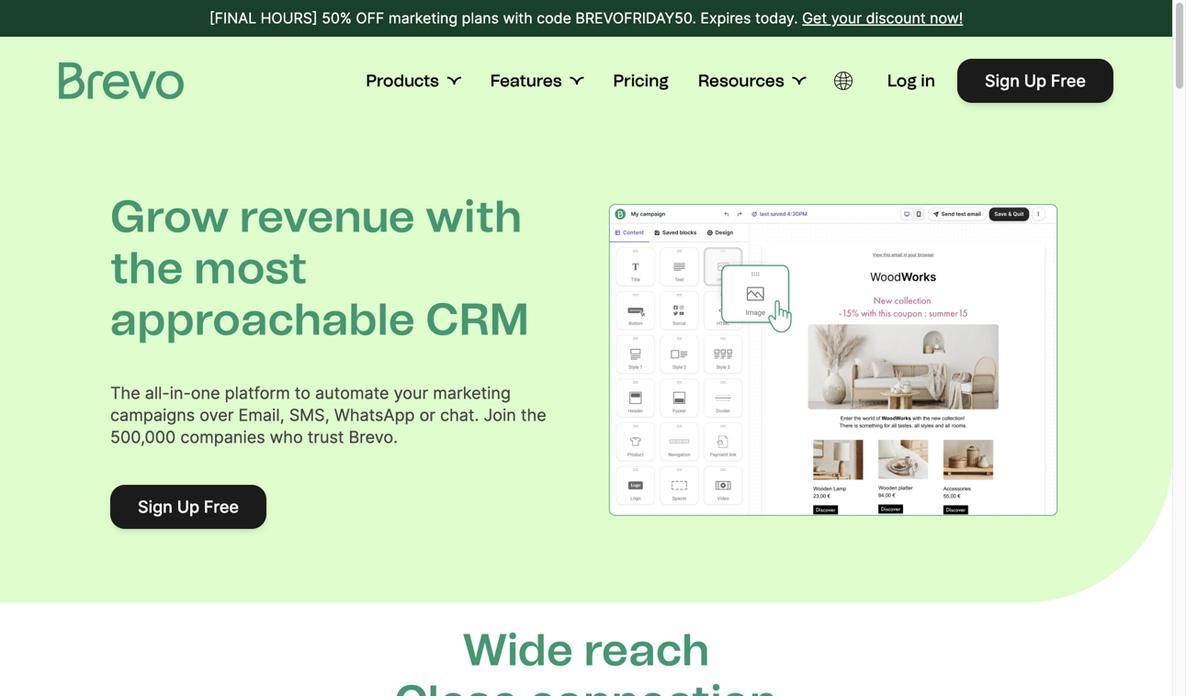 Task type: locate. For each thing, give the bounding box(es) containing it.
the
[[110, 383, 140, 404]]

0 horizontal spatial the
[[110, 242, 183, 295]]

0 vertical spatial your
[[832, 9, 862, 27]]

your right get
[[832, 9, 862, 27]]

automate
[[315, 383, 389, 404]]

500,000
[[110, 427, 176, 448]]

free
[[1051, 71, 1086, 91], [204, 497, 239, 518]]

crm
[[426, 293, 530, 346]]

brevo image
[[59, 63, 184, 99]]

pricing
[[614, 71, 669, 91]]

1 horizontal spatial your
[[832, 9, 862, 27]]

marketing up chat.
[[433, 383, 511, 404]]

1 vertical spatial marketing
[[433, 383, 511, 404]]

sign up free button
[[958, 59, 1114, 103], [110, 485, 267, 529]]

sign right the in
[[985, 71, 1020, 91]]

button image
[[834, 72, 853, 90]]

off
[[356, 9, 385, 27]]

1 vertical spatial sign up free
[[138, 497, 239, 518]]

log in link
[[888, 70, 936, 92]]

[final
[[209, 9, 257, 27]]

resources link
[[698, 70, 807, 92]]

0 vertical spatial sign
[[985, 71, 1020, 91]]

grow revenue with the most approachable crm
[[110, 190, 530, 346]]

sign
[[985, 71, 1020, 91], [138, 497, 173, 518]]

0 horizontal spatial your
[[394, 383, 428, 404]]

reach
[[584, 624, 710, 677]]

1 vertical spatial your
[[394, 383, 428, 404]]

the
[[110, 242, 183, 295], [521, 405, 547, 426]]

most
[[194, 242, 307, 295]]

discount
[[866, 9, 926, 27]]

trust
[[308, 427, 344, 448]]

1 vertical spatial sign
[[138, 497, 173, 518]]

1 horizontal spatial sign up free
[[985, 71, 1086, 91]]

marketing
[[389, 9, 458, 27], [433, 383, 511, 404]]

0 vertical spatial free
[[1051, 71, 1086, 91]]

0 vertical spatial the
[[110, 242, 183, 295]]

0 horizontal spatial sign up free
[[138, 497, 239, 518]]

with
[[503, 9, 533, 27], [426, 190, 522, 243]]

1 vertical spatial with
[[426, 190, 522, 243]]

the inside grow revenue with the most approachable crm
[[110, 242, 183, 295]]

1 horizontal spatial sign up free button
[[958, 59, 1114, 103]]

your
[[832, 9, 862, 27], [394, 383, 428, 404]]

0 horizontal spatial sign up free button
[[110, 485, 267, 529]]

0 horizontal spatial free
[[204, 497, 239, 518]]

0 horizontal spatial up
[[177, 497, 200, 518]]

0 vertical spatial sign up free button
[[958, 59, 1114, 103]]

up
[[1025, 71, 1047, 91], [177, 497, 200, 518]]

brevo.
[[349, 427, 398, 448]]

1 horizontal spatial up
[[1025, 71, 1047, 91]]

pricing link
[[614, 70, 669, 92]]

0 vertical spatial up
[[1025, 71, 1047, 91]]

0 horizontal spatial sign
[[138, 497, 173, 518]]

the all-in-one platform to automate your marketing campaigns over email, sms, whatsapp or chat. join the 500,000 companies who trust brevo.
[[110, 383, 547, 448]]

revenue
[[240, 190, 415, 243]]

platform
[[225, 383, 290, 404]]

sign up free
[[985, 71, 1086, 91], [138, 497, 239, 518]]

sign down 500,000
[[138, 497, 173, 518]]

your up or
[[394, 383, 428, 404]]

1 vertical spatial the
[[521, 405, 547, 426]]

1 horizontal spatial free
[[1051, 71, 1086, 91]]

log
[[888, 71, 917, 91]]

1 horizontal spatial the
[[521, 405, 547, 426]]

marketing right off
[[389, 9, 458, 27]]

1 vertical spatial free
[[204, 497, 239, 518]]

with inside grow revenue with the most approachable crm
[[426, 190, 522, 243]]

over
[[200, 405, 234, 426]]

marketing inside the all-in-one platform to automate your marketing campaigns over email, sms, whatsapp or chat. join the 500,000 companies who trust brevo.
[[433, 383, 511, 404]]

hours]
[[261, 9, 318, 27]]

campaigns
[[110, 405, 195, 426]]



Task type: describe. For each thing, give the bounding box(es) containing it.
1 vertical spatial up
[[177, 497, 200, 518]]

in-
[[170, 383, 191, 404]]

who
[[270, 427, 303, 448]]

products link
[[366, 70, 461, 92]]

resources
[[698, 71, 785, 91]]

one
[[191, 383, 220, 404]]

0 vertical spatial with
[[503, 9, 533, 27]]

your inside the all-in-one platform to automate your marketing campaigns over email, sms, whatsapp or chat. join the 500,000 companies who trust brevo.
[[394, 383, 428, 404]]

approachable
[[110, 293, 415, 346]]

0 vertical spatial marketing
[[389, 9, 458, 27]]

wide
[[463, 624, 574, 677]]

whatsapp
[[334, 405, 415, 426]]

grow
[[110, 190, 229, 243]]

the inside the all-in-one platform to automate your marketing campaigns over email, sms, whatsapp or chat. join the 500,000 companies who trust brevo.
[[521, 405, 547, 426]]

0 vertical spatial sign up free
[[985, 71, 1086, 91]]

get
[[803, 9, 827, 27]]

plans
[[462, 9, 499, 27]]

features link
[[491, 70, 584, 92]]

products
[[366, 71, 439, 91]]

1 horizontal spatial sign
[[985, 71, 1020, 91]]

in
[[921, 71, 936, 91]]

today.
[[756, 9, 798, 27]]

wide reach
[[463, 624, 710, 677]]

email,
[[239, 405, 285, 426]]

all-
[[145, 383, 170, 404]]

log in
[[888, 71, 936, 91]]

brevofriday50.
[[576, 9, 697, 27]]

companies
[[180, 427, 265, 448]]

now!
[[930, 9, 963, 27]]

get your discount now! link
[[803, 7, 963, 29]]

chat.
[[440, 405, 479, 426]]

sms,
[[289, 405, 330, 426]]

expires
[[701, 9, 751, 27]]

[final hours] 50% off marketing plans with code brevofriday50. expires today. get your discount now!
[[209, 9, 963, 27]]

1 vertical spatial sign up free button
[[110, 485, 267, 529]]

join
[[484, 405, 516, 426]]

features
[[491, 71, 562, 91]]

or
[[420, 405, 436, 426]]

to
[[295, 383, 311, 404]]

code
[[537, 9, 572, 27]]

50%
[[322, 9, 352, 27]]



Task type: vqa. For each thing, say whether or not it's contained in the screenshot.
the rightmost the up
yes



